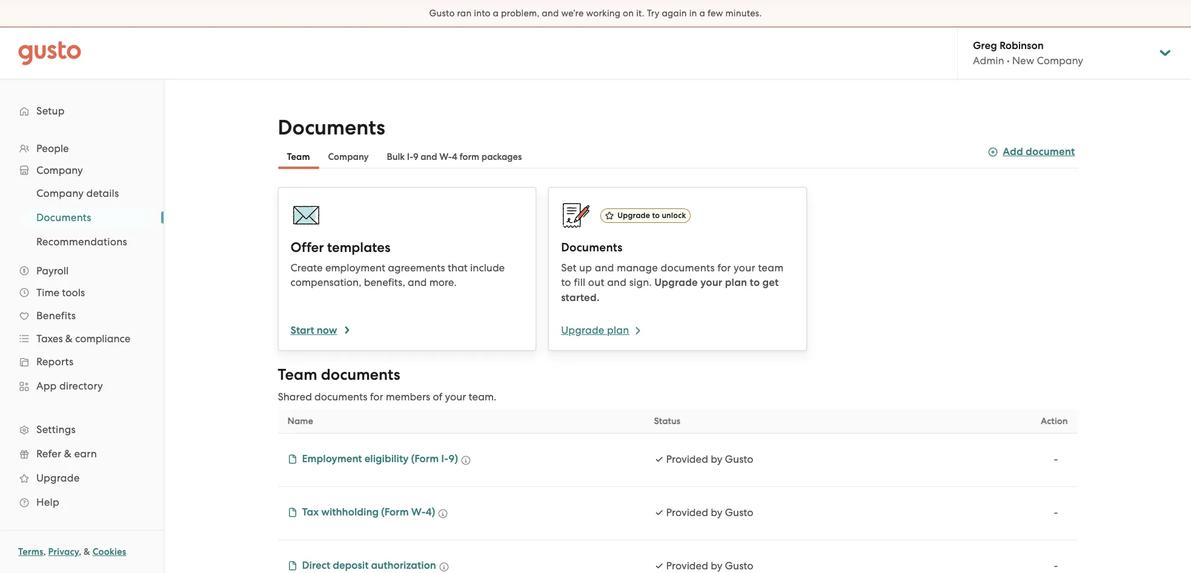 Task type: describe. For each thing, give the bounding box(es) containing it.
upgrade for to
[[618, 211, 651, 220]]

reports
[[36, 356, 74, 368]]

employment eligibility (form i-9)
[[302, 453, 458, 466]]

terms
[[18, 547, 43, 558]]

documents inside list
[[36, 212, 91, 224]]

and up out
[[595, 262, 615, 274]]

by for 9)
[[711, 453, 723, 466]]

compliance
[[75, 333, 131, 345]]

to inside upgrade your plan to get started.
[[750, 276, 760, 289]]

module__icon___go7vc image inside direct deposit authorization link
[[288, 561, 297, 571]]

tax withholding (form w-4)
[[302, 506, 436, 519]]

upgrade for your
[[655, 276, 698, 289]]

3 provided by gusto from the top
[[667, 560, 754, 572]]

- for 4)
[[1054, 507, 1059, 519]]

include
[[470, 262, 505, 274]]

team.
[[469, 391, 497, 403]]

team for team documents
[[278, 366, 317, 384]]

we're
[[562, 8, 584, 19]]

company inside greg robinson admin • new company
[[1037, 55, 1084, 67]]

taxes & compliance button
[[12, 328, 152, 350]]

recommendations
[[36, 236, 127, 248]]

2 vertical spatial your
[[445, 391, 466, 403]]

add
[[1003, 145, 1024, 158]]

team
[[758, 262, 784, 274]]

upgrade to unlock
[[618, 211, 687, 220]]

refer & earn
[[36, 448, 97, 460]]

and inside button
[[421, 152, 438, 162]]

members
[[386, 391, 431, 403]]

upgrade plan
[[561, 324, 630, 336]]

1 horizontal spatial to
[[653, 211, 660, 220]]

app directory link
[[12, 375, 152, 397]]

tools
[[62, 287, 85, 299]]

details
[[86, 187, 119, 199]]

company inside button
[[328, 152, 369, 162]]

compensation,
[[291, 276, 362, 289]]

eligibility
[[365, 453, 409, 466]]

team documents
[[278, 366, 400, 384]]

direct
[[302, 560, 330, 572]]

privacy link
[[48, 547, 79, 558]]

benefits,
[[364, 276, 405, 289]]

company details link
[[22, 182, 152, 204]]

payroll
[[36, 265, 69, 277]]

1 horizontal spatial documents
[[278, 115, 385, 140]]

terms link
[[18, 547, 43, 558]]

2 vertical spatial documents
[[561, 241, 623, 255]]

list containing company details
[[0, 181, 164, 254]]

templates
[[327, 239, 391, 256]]

again
[[662, 8, 687, 19]]

•
[[1007, 55, 1010, 67]]

minutes.
[[726, 8, 762, 19]]

bulk i-9 and w-4 form packages button
[[378, 145, 531, 169]]

agreements
[[388, 262, 445, 274]]

employment
[[302, 453, 362, 466]]

unlock
[[662, 211, 687, 220]]

bulk i-9 and w-4 form packages
[[387, 152, 522, 162]]

status
[[654, 416, 681, 427]]

it.
[[637, 8, 645, 19]]

upgrade your plan to get started.
[[561, 276, 779, 304]]

3 - from the top
[[1054, 560, 1059, 572]]

offer
[[291, 239, 324, 256]]

to inside "set up and manage documents for your team to fill out and sign."
[[561, 276, 572, 289]]

greg
[[974, 39, 998, 52]]

offer templates
[[291, 239, 391, 256]]

4)
[[426, 506, 436, 519]]

withholding
[[321, 506, 379, 519]]

problem,
[[501, 8, 540, 19]]

refer
[[36, 448, 61, 460]]

help link
[[12, 492, 152, 513]]

documents for shared documents for members of your team.
[[315, 391, 368, 403]]

provided by gusto for 9)
[[667, 453, 754, 466]]

that
[[448, 262, 468, 274]]

sign.
[[630, 276, 652, 289]]

working
[[586, 8, 621, 19]]

document
[[1026, 145, 1076, 158]]

deposit
[[333, 560, 369, 572]]

gusto navigation element
[[0, 79, 164, 534]]

provided by gusto for 4)
[[667, 507, 754, 519]]

shared
[[278, 391, 312, 403]]

provided for 9)
[[667, 453, 709, 466]]

company button
[[319, 145, 378, 169]]

settings link
[[12, 419, 152, 441]]

benefits link
[[12, 305, 152, 327]]

1 , from the left
[[43, 547, 46, 558]]

set up and manage documents for your team to fill out and sign.
[[561, 262, 784, 289]]

gusto for direct deposit authorization
[[725, 560, 754, 572]]

your inside upgrade your plan to get started.
[[701, 276, 723, 289]]

tax withholding (form w-4) link
[[288, 506, 436, 521]]

(form for w-
[[381, 506, 409, 519]]

admin
[[974, 55, 1005, 67]]

- for 9)
[[1054, 453, 1059, 466]]

& for compliance
[[65, 333, 73, 345]]

company details
[[36, 187, 119, 199]]

robinson
[[1000, 39, 1044, 52]]

time
[[36, 287, 59, 299]]

of
[[433, 391, 443, 403]]

start now
[[291, 324, 337, 337]]

& for earn
[[64, 448, 72, 460]]

module__icon___go7vc image right 4)
[[439, 509, 448, 519]]

plan inside upgrade your plan to get started.
[[725, 276, 748, 289]]

cookies button
[[93, 545, 126, 560]]

module__icon___go7vc image right 9)
[[461, 456, 471, 466]]



Task type: locate. For each thing, give the bounding box(es) containing it.
app
[[36, 380, 57, 392]]

i- right bulk on the left top of the page
[[407, 152, 413, 162]]

list
[[0, 138, 164, 515], [0, 181, 164, 254]]

0 horizontal spatial (form
[[381, 506, 409, 519]]

1 horizontal spatial for
[[718, 262, 731, 274]]

& inside dropdown button
[[65, 333, 73, 345]]

gusto for tax withholding (form w-4)
[[725, 507, 754, 519]]

employment eligibility (form i-9) link
[[288, 452, 458, 467]]

1 vertical spatial &
[[64, 448, 72, 460]]

4
[[452, 152, 458, 162]]

2 vertical spatial provided by gusto
[[667, 560, 754, 572]]

w- up authorization
[[411, 506, 426, 519]]

2 horizontal spatial documents
[[561, 241, 623, 255]]

for inside "set up and manage documents for your team to fill out and sign."
[[718, 262, 731, 274]]

1 horizontal spatial ,
[[79, 547, 81, 558]]

people button
[[12, 138, 152, 159]]

2 by from the top
[[711, 507, 723, 519]]

1 horizontal spatial (form
[[411, 453, 439, 466]]

in
[[690, 8, 698, 19]]

2 list from the top
[[0, 181, 164, 254]]

and inside create employment agreements that include compensation, benefits, and more.
[[408, 276, 427, 289]]

employment
[[325, 262, 386, 274]]

1 provided by gusto from the top
[[667, 453, 754, 466]]

2 provided by gusto from the top
[[667, 507, 754, 519]]

0 vertical spatial -
[[1054, 453, 1059, 466]]

upgrade link
[[12, 467, 152, 489]]

upgrade for plan
[[561, 324, 605, 336]]

documents inside "set up and manage documents for your team to fill out and sign."
[[661, 262, 715, 274]]

taxes & compliance
[[36, 333, 131, 345]]

1 vertical spatial i-
[[441, 453, 449, 466]]

(form for i-
[[411, 453, 439, 466]]

company button
[[12, 159, 152, 181]]

0 vertical spatial provided by gusto
[[667, 453, 754, 466]]

settings
[[36, 424, 76, 436]]

on
[[623, 8, 634, 19]]

0 horizontal spatial i-
[[407, 152, 413, 162]]

2 vertical spatial documents
[[315, 391, 368, 403]]

(form left 4)
[[381, 506, 409, 519]]

payroll button
[[12, 260, 152, 282]]

team inside button
[[287, 152, 310, 162]]

9
[[413, 152, 419, 162]]

more.
[[430, 276, 457, 289]]

a right into
[[493, 8, 499, 19]]

company right 'new'
[[1037, 55, 1084, 67]]

gusto
[[430, 8, 455, 19], [725, 453, 754, 466], [725, 507, 754, 519], [725, 560, 754, 572]]

provided for 4)
[[667, 507, 709, 519]]

plan
[[725, 276, 748, 289], [607, 324, 630, 336]]

0 vertical spatial documents
[[278, 115, 385, 140]]

for
[[718, 262, 731, 274], [370, 391, 384, 403]]

terms , privacy , & cookies
[[18, 547, 126, 558]]

action
[[1041, 416, 1068, 427]]

module__icon___go7vc image inside "tax withholding (form w-4)" link
[[288, 508, 297, 518]]

started.
[[561, 292, 600, 304]]

, left privacy link
[[43, 547, 46, 558]]

help
[[36, 496, 59, 509]]

0 horizontal spatial your
[[445, 391, 466, 403]]

1 vertical spatial team
[[278, 366, 317, 384]]

documents up company button
[[278, 115, 385, 140]]

2 horizontal spatial your
[[734, 262, 756, 274]]

module__icon___go7vc image
[[288, 455, 297, 464], [461, 456, 471, 466], [288, 508, 297, 518], [439, 509, 448, 519], [288, 561, 297, 571], [439, 563, 449, 572]]

gusto for employment eligibility (form i-9)
[[725, 453, 754, 466]]

and down 'agreements'
[[408, 276, 427, 289]]

app directory
[[36, 380, 103, 392]]

1 vertical spatial (form
[[381, 506, 409, 519]]

0 vertical spatial i-
[[407, 152, 413, 162]]

packages
[[482, 152, 522, 162]]

0 horizontal spatial to
[[561, 276, 572, 289]]

1 horizontal spatial i-
[[441, 453, 449, 466]]

and right 9
[[421, 152, 438, 162]]

get
[[763, 276, 779, 289]]

1 horizontal spatial a
[[700, 8, 706, 19]]

and left we're
[[542, 8, 559, 19]]

list containing people
[[0, 138, 164, 515]]

direct deposit authorization link
[[288, 559, 436, 573]]

1 vertical spatial provided by gusto
[[667, 507, 754, 519]]

2 - from the top
[[1054, 507, 1059, 519]]

3 provided from the top
[[667, 560, 709, 572]]

up
[[580, 262, 592, 274]]

and
[[542, 8, 559, 19], [421, 152, 438, 162], [595, 262, 615, 274], [408, 276, 427, 289], [608, 276, 627, 289]]

2 vertical spatial by
[[711, 560, 723, 572]]

module__icon___go7vc image down name
[[288, 455, 297, 464]]

documents up 'shared documents for members of your team.'
[[321, 366, 400, 384]]

&
[[65, 333, 73, 345], [64, 448, 72, 460], [84, 547, 90, 558]]

0 vertical spatial team
[[287, 152, 310, 162]]

1 a from the left
[[493, 8, 499, 19]]

1 vertical spatial provided
[[667, 507, 709, 519]]

1 vertical spatial by
[[711, 507, 723, 519]]

add document
[[1003, 145, 1076, 158]]

2 , from the left
[[79, 547, 81, 558]]

team left company button
[[287, 152, 310, 162]]

upgrade left unlock
[[618, 211, 651, 220]]

documents for team documents
[[321, 366, 400, 384]]

gusto ran into a problem, and we're working on it. try again in a few minutes.
[[430, 8, 762, 19]]

0 vertical spatial by
[[711, 453, 723, 466]]

a right in
[[700, 8, 706, 19]]

your
[[734, 262, 756, 274], [701, 276, 723, 289], [445, 391, 466, 403]]

i- right eligibility
[[441, 453, 449, 466]]

& left cookies
[[84, 547, 90, 558]]

to left get
[[750, 276, 760, 289]]

upgrade inside list
[[36, 472, 80, 484]]

1 - from the top
[[1054, 453, 1059, 466]]

0 horizontal spatial plan
[[607, 324, 630, 336]]

team for team
[[287, 152, 310, 162]]

1 vertical spatial plan
[[607, 324, 630, 336]]

bulk
[[387, 152, 405, 162]]

your right of
[[445, 391, 466, 403]]

earn
[[74, 448, 97, 460]]

for left team
[[718, 262, 731, 274]]

2 vertical spatial -
[[1054, 560, 1059, 572]]

set
[[561, 262, 577, 274]]

company left bulk on the left top of the page
[[328, 152, 369, 162]]

upgrade down refer & earn
[[36, 472, 80, 484]]

by for 4)
[[711, 507, 723, 519]]

w- inside button
[[440, 152, 452, 162]]

(form left 9)
[[411, 453, 439, 466]]

9)
[[449, 453, 458, 466]]

1 vertical spatial your
[[701, 276, 723, 289]]

w- left form
[[440, 152, 452, 162]]

fill
[[574, 276, 586, 289]]

taxes
[[36, 333, 63, 345]]

into
[[474, 8, 491, 19]]

1 horizontal spatial w-
[[440, 152, 452, 162]]

module__icon___go7vc image left tax
[[288, 508, 297, 518]]

company down people
[[36, 164, 83, 176]]

time tools
[[36, 287, 85, 299]]

1 horizontal spatial your
[[701, 276, 723, 289]]

i-
[[407, 152, 413, 162], [441, 453, 449, 466]]

documents down the company details at the left top of the page
[[36, 212, 91, 224]]

1 list from the top
[[0, 138, 164, 515]]

documents
[[278, 115, 385, 140], [36, 212, 91, 224], [561, 241, 623, 255]]

out
[[589, 276, 605, 289]]

start
[[291, 324, 314, 337]]

2 horizontal spatial to
[[750, 276, 760, 289]]

, left cookies
[[79, 547, 81, 558]]

directory
[[59, 380, 103, 392]]

documents up upgrade your plan to get started.
[[661, 262, 715, 274]]

0 horizontal spatial w-
[[411, 506, 426, 519]]

documents up up
[[561, 241, 623, 255]]

& left "earn"
[[64, 448, 72, 460]]

i- inside button
[[407, 152, 413, 162]]

0 horizontal spatial a
[[493, 8, 499, 19]]

documents link
[[22, 207, 152, 229]]

module__icon___go7vc image left direct
[[288, 561, 297, 571]]

& right taxes
[[65, 333, 73, 345]]

to left fill
[[561, 276, 572, 289]]

0 vertical spatial provided
[[667, 453, 709, 466]]

cookies
[[93, 547, 126, 558]]

team up shared
[[278, 366, 317, 384]]

1 vertical spatial for
[[370, 391, 384, 403]]

1 provided from the top
[[667, 453, 709, 466]]

module__icon___go7vc image right authorization
[[439, 563, 449, 572]]

,
[[43, 547, 46, 558], [79, 547, 81, 558]]

upgrade down started.
[[561, 324, 605, 336]]

module__icon___go7vc image inside the employment eligibility (form i-9) link
[[288, 455, 297, 464]]

upgrade right the sign.
[[655, 276, 698, 289]]

direct deposit authorization
[[302, 560, 436, 572]]

1 vertical spatial w-
[[411, 506, 426, 519]]

manage
[[617, 262, 658, 274]]

greg robinson admin • new company
[[974, 39, 1084, 67]]

people
[[36, 142, 69, 155]]

0 vertical spatial plan
[[725, 276, 748, 289]]

0 vertical spatial for
[[718, 262, 731, 274]]

0 vertical spatial your
[[734, 262, 756, 274]]

0 vertical spatial &
[[65, 333, 73, 345]]

shared documents for members of your team.
[[278, 391, 497, 403]]

documents down team documents
[[315, 391, 368, 403]]

refer & earn link
[[12, 443, 152, 465]]

2 vertical spatial provided
[[667, 560, 709, 572]]

reports link
[[12, 351, 152, 373]]

0 horizontal spatial ,
[[43, 547, 46, 558]]

company down company dropdown button
[[36, 187, 84, 199]]

2 a from the left
[[700, 8, 706, 19]]

for left members
[[370, 391, 384, 403]]

and right out
[[608, 276, 627, 289]]

new
[[1013, 55, 1035, 67]]

to left unlock
[[653, 211, 660, 220]]

0 horizontal spatial documents
[[36, 212, 91, 224]]

provided by gusto
[[667, 453, 754, 466], [667, 507, 754, 519], [667, 560, 754, 572]]

upgrade inside upgrade your plan to get started.
[[655, 276, 698, 289]]

tax
[[302, 506, 319, 519]]

1 vertical spatial -
[[1054, 507, 1059, 519]]

home image
[[18, 41, 81, 65]]

2 provided from the top
[[667, 507, 709, 519]]

1 by from the top
[[711, 453, 723, 466]]

0 vertical spatial w-
[[440, 152, 452, 162]]

company inside dropdown button
[[36, 164, 83, 176]]

3 by from the top
[[711, 560, 723, 572]]

your left team
[[734, 262, 756, 274]]

2 vertical spatial &
[[84, 547, 90, 558]]

setup
[[36, 105, 65, 117]]

0 vertical spatial documents
[[661, 262, 715, 274]]

0 horizontal spatial for
[[370, 391, 384, 403]]

form
[[460, 152, 480, 162]]

create employment agreements that include compensation, benefits, and more.
[[291, 262, 505, 289]]

create
[[291, 262, 323, 274]]

provided
[[667, 453, 709, 466], [667, 507, 709, 519], [667, 560, 709, 572]]

name
[[288, 416, 313, 427]]

0 vertical spatial (form
[[411, 453, 439, 466]]

recommendations link
[[22, 231, 152, 253]]

1 vertical spatial documents
[[36, 212, 91, 224]]

1 vertical spatial documents
[[321, 366, 400, 384]]

your left get
[[701, 276, 723, 289]]

few
[[708, 8, 724, 19]]

your inside "set up and manage documents for your team to fill out and sign."
[[734, 262, 756, 274]]

1 horizontal spatial plan
[[725, 276, 748, 289]]



Task type: vqa. For each thing, say whether or not it's contained in the screenshot.
the document
yes



